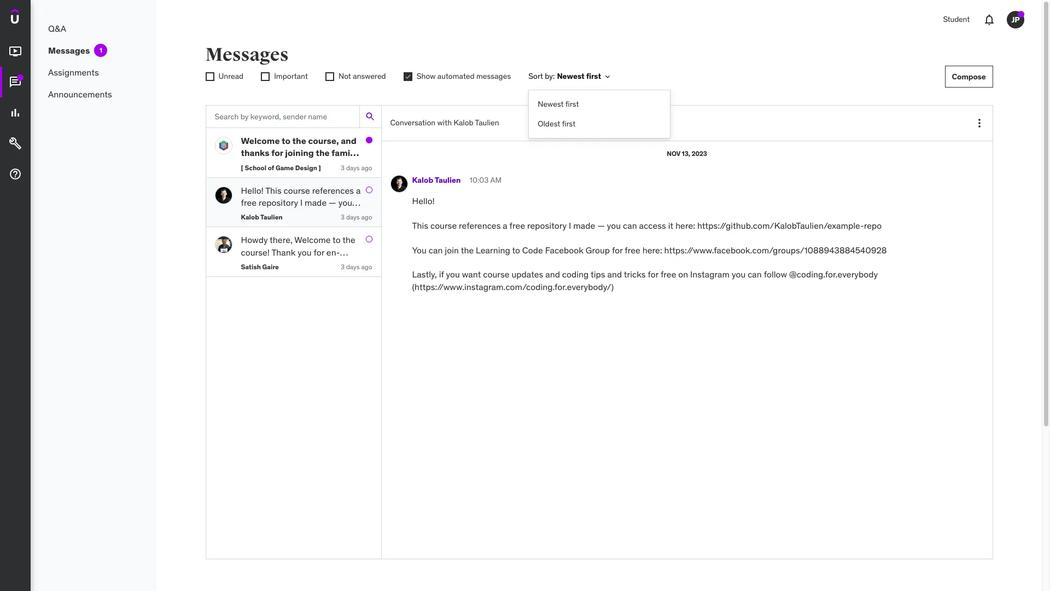 Task type: describe. For each thing, give the bounding box(es) containing it.
3 days ago for satish gaire
[[341, 263, 372, 271]]

first for oldest first
[[563, 119, 576, 128]]

13,
[[682, 149, 691, 158]]

join
[[445, 244, 459, 255]]

days for satish gaire
[[346, 263, 360, 271]]

10:03
[[470, 175, 489, 185]]

0 horizontal spatial taulien
[[261, 213, 283, 221]]

jp link
[[1003, 7, 1030, 33]]

https://www.facebook.com/groups/1088943884540928
[[665, 244, 888, 255]]

1 vertical spatial can
[[429, 244, 443, 255]]

3 days ago for [ school of game design ]
[[341, 164, 372, 172]]

by:
[[545, 71, 555, 81]]

oldest first
[[538, 119, 576, 128]]

kalob taulien link
[[412, 175, 461, 186]]

a
[[503, 220, 508, 231]]

2 horizontal spatial taulien
[[475, 118, 500, 128]]

access
[[640, 220, 667, 231]]

[
[[241, 164, 243, 172]]

learning
[[476, 244, 511, 255]]

group
[[586, 244, 610, 255]]

i
[[569, 220, 572, 231]]

0 horizontal spatial kalob
[[241, 213, 259, 221]]

jp
[[1012, 15, 1021, 24]]

1 vertical spatial free
[[625, 244, 641, 255]]

xsmall image for unread
[[206, 72, 214, 81]]

unread
[[219, 71, 244, 81]]

first for newest first
[[566, 99, 579, 109]]

https://github.com/kalobtaulien/example-
[[698, 220, 865, 231]]

@coding.for.everybody
[[790, 269, 879, 280]]

game
[[276, 164, 294, 172]]

oldest
[[538, 119, 561, 128]]

show
[[417, 71, 436, 81]]

3 medium image from the top
[[9, 137, 22, 150]]

updates
[[512, 269, 544, 280]]

3 days ago for kalob taulien
[[341, 213, 372, 221]]

medium image
[[9, 76, 22, 89]]

0 vertical spatial kalob taulien
[[412, 175, 461, 185]]

xsmall image for not answered
[[326, 72, 334, 81]]

newest first button
[[529, 95, 671, 114]]

newest inside button
[[538, 99, 564, 109]]

coding
[[563, 269, 589, 280]]

2 and from the left
[[608, 269, 622, 280]]

0 vertical spatial newest
[[557, 71, 585, 81]]

taulien inside "link"
[[435, 175, 461, 185]]

0 vertical spatial first
[[587, 71, 602, 81]]

xsmall image for important
[[261, 72, 270, 81]]

compose
[[953, 71, 987, 81]]

]
[[319, 164, 321, 172]]

q&a
[[48, 23, 66, 34]]

10:03 am
[[470, 175, 502, 185]]

(https://www.instagram.com/coding.for.everybody/)
[[412, 281, 614, 292]]

1 medium image from the top
[[9, 45, 22, 58]]

ago for kalob taulien
[[362, 213, 372, 221]]

sort
[[529, 71, 543, 81]]

tips
[[591, 269, 606, 280]]

messages
[[477, 71, 511, 81]]

xsmall image for show automated messages
[[404, 72, 413, 81]]

[ school of game design ]
[[241, 164, 321, 172]]

lastly,
[[412, 269, 437, 280]]

sort by: newest first
[[529, 71, 602, 81]]

0 horizontal spatial you
[[446, 269, 460, 280]]

announcements link
[[31, 83, 157, 105]]

2 vertical spatial free
[[661, 269, 677, 280]]

code
[[523, 244, 543, 255]]

assignments
[[48, 67, 99, 78]]

conversation with kalob taulien
[[391, 118, 500, 128]]

instagram
[[691, 269, 730, 280]]

the
[[461, 244, 474, 255]]

answered
[[353, 71, 386, 81]]

announcements
[[48, 89, 112, 100]]

student
[[944, 14, 970, 24]]

0 horizontal spatial kalob taulien
[[241, 213, 283, 221]]

of
[[268, 164, 274, 172]]

1
[[99, 46, 102, 54]]

notifications image
[[984, 13, 997, 26]]

follow
[[764, 269, 788, 280]]

search image
[[365, 111, 376, 122]]

nov
[[667, 149, 681, 158]]

3 for kalob taulien
[[341, 213, 345, 221]]



Task type: locate. For each thing, give the bounding box(es) containing it.
3 for [ school of game design ]
[[341, 164, 345, 172]]

3 xsmall image from the left
[[404, 72, 413, 81]]

newest first
[[538, 99, 579, 109]]

you have alerts image
[[1019, 11, 1025, 18]]

hello! this course references a free repository i made — you can access it here: https://github.com/kalobtaulien/example-repo you can join the learning to code facebook group for free here: https://www.facebook.com/groups/1088943884540928 lastly, if you want course updates and coding tips and tricks for free on instagram you can follow @coding.for.everybody (https://www.instagram.com/coding.for.everybody/)
[[412, 195, 888, 292]]

3 3 from the top
[[341, 263, 345, 271]]

tricks
[[624, 269, 646, 280]]

kalob up the hello!
[[412, 175, 434, 185]]

2 days from the top
[[346, 213, 360, 221]]

here:
[[676, 220, 696, 231], [643, 244, 663, 255]]

2 xsmall image from the left
[[206, 72, 214, 81]]

0 vertical spatial 3
[[341, 164, 345, 172]]

days for kalob taulien
[[346, 213, 360, 221]]

3 3 days ago from the top
[[341, 263, 372, 271]]

2 xsmall image from the left
[[326, 72, 334, 81]]

and
[[546, 269, 560, 280], [608, 269, 622, 280]]

ago for [ school of game design ]
[[362, 164, 372, 172]]

xsmall image left show in the left of the page
[[404, 72, 413, 81]]

0 vertical spatial course
[[431, 220, 457, 231]]

newest right by:
[[557, 71, 585, 81]]

first up oldest first
[[566, 99, 579, 109]]

not
[[339, 71, 351, 81]]

1 xsmall image from the left
[[604, 72, 613, 81]]

taulien down of
[[261, 213, 283, 221]]

xsmall image
[[604, 72, 613, 81], [206, 72, 214, 81], [404, 72, 413, 81]]

2 medium image from the top
[[9, 106, 22, 119]]

conversation actions image
[[973, 117, 987, 130]]

2 3 from the top
[[341, 213, 345, 221]]

oldest first button
[[529, 114, 671, 134]]

1 days from the top
[[346, 164, 360, 172]]

nov 13, 2023
[[667, 149, 708, 158]]

1 vertical spatial 3 days ago
[[341, 213, 372, 221]]

1 vertical spatial kalob taulien
[[241, 213, 283, 221]]

1 horizontal spatial free
[[625, 244, 641, 255]]

first inside button
[[566, 99, 579, 109]]

here: right it
[[676, 220, 696, 231]]

messages up assignments
[[48, 45, 90, 56]]

to
[[513, 244, 521, 255]]

0 horizontal spatial can
[[429, 244, 443, 255]]

for right tricks
[[648, 269, 659, 280]]

satish gaire
[[241, 263, 279, 271]]

1 horizontal spatial for
[[648, 269, 659, 280]]

0 horizontal spatial and
[[546, 269, 560, 280]]

you right instagram
[[732, 269, 746, 280]]

student link
[[937, 7, 977, 33]]

2 vertical spatial 3
[[341, 263, 345, 271]]

kalob up satish
[[241, 213, 259, 221]]

messages
[[206, 43, 289, 66], [48, 45, 90, 56]]

kalob
[[454, 118, 474, 128], [412, 175, 434, 185], [241, 213, 259, 221]]

1 vertical spatial here:
[[643, 244, 663, 255]]

1 vertical spatial course
[[483, 269, 510, 280]]

2 vertical spatial days
[[346, 263, 360, 271]]

hello!
[[412, 195, 435, 206]]

repository
[[528, 220, 567, 231]]

course up (https://www.instagram.com/coding.for.everybody/)
[[483, 269, 510, 280]]

first
[[587, 71, 602, 81], [566, 99, 579, 109], [563, 119, 576, 128]]

this
[[412, 220, 429, 231]]

repo
[[865, 220, 882, 231]]

1 3 from the top
[[341, 164, 345, 172]]

first right oldest
[[563, 119, 576, 128]]

2 horizontal spatial you
[[732, 269, 746, 280]]

1 horizontal spatial you
[[607, 220, 621, 231]]

1 ago from the top
[[362, 164, 372, 172]]

1 horizontal spatial course
[[483, 269, 510, 280]]

made
[[574, 220, 596, 231]]

3 for satish gaire
[[341, 263, 345, 271]]

4 medium image from the top
[[9, 168, 22, 181]]

2 horizontal spatial free
[[661, 269, 677, 280]]

you right if on the top left of page
[[446, 269, 460, 280]]

1 horizontal spatial taulien
[[435, 175, 461, 185]]

xsmall image left unread
[[206, 72, 214, 81]]

0 horizontal spatial for
[[612, 244, 623, 255]]

0 horizontal spatial messages
[[48, 45, 90, 56]]

kalob right with
[[454, 118, 474, 128]]

first inside button
[[563, 119, 576, 128]]

assignments link
[[31, 61, 157, 83]]

medium image
[[9, 45, 22, 58], [9, 106, 22, 119], [9, 137, 22, 150], [9, 168, 22, 181]]

1 vertical spatial days
[[346, 213, 360, 221]]

ago for satish gaire
[[362, 263, 372, 271]]

q&a link
[[31, 18, 157, 39]]

compose link
[[946, 66, 994, 88]]

can left join
[[429, 244, 443, 255]]

3 days from the top
[[346, 263, 360, 271]]

xsmall image left the not
[[326, 72, 334, 81]]

you right — in the right top of the page
[[607, 220, 621, 231]]

days for [ school of game design ]
[[346, 164, 360, 172]]

xsmall image
[[261, 72, 270, 81], [326, 72, 334, 81]]

1 horizontal spatial kalob
[[412, 175, 434, 185]]

not answered
[[339, 71, 386, 81]]

2 vertical spatial first
[[563, 119, 576, 128]]

kalob taulien
[[412, 175, 461, 185], [241, 213, 283, 221]]

2 vertical spatial 3 days ago
[[341, 263, 372, 271]]

2 vertical spatial kalob
[[241, 213, 259, 221]]

1 xsmall image from the left
[[261, 72, 270, 81]]

1 horizontal spatial here:
[[676, 220, 696, 231]]

3 ago from the top
[[362, 263, 372, 271]]

3 days ago
[[341, 164, 372, 172], [341, 213, 372, 221], [341, 263, 372, 271]]

1 horizontal spatial messages
[[206, 43, 289, 66]]

0 vertical spatial ago
[[362, 164, 372, 172]]

1 horizontal spatial can
[[623, 220, 637, 231]]

show automated messages
[[417, 71, 511, 81]]

days
[[346, 164, 360, 172], [346, 213, 360, 221], [346, 263, 360, 271]]

for
[[612, 244, 623, 255], [648, 269, 659, 280]]

can left 'follow' at the right of the page
[[748, 269, 762, 280]]

for right group on the right of page
[[612, 244, 623, 255]]

newest up oldest
[[538, 99, 564, 109]]

0 vertical spatial free
[[510, 220, 526, 231]]

—
[[598, 220, 605, 231]]

newest
[[557, 71, 585, 81], [538, 99, 564, 109]]

if
[[439, 269, 444, 280]]

0 vertical spatial can
[[623, 220, 637, 231]]

1 and from the left
[[546, 269, 560, 280]]

free up tricks
[[625, 244, 641, 255]]

2 horizontal spatial can
[[748, 269, 762, 280]]

2 vertical spatial ago
[[362, 263, 372, 271]]

am
[[491, 175, 502, 185]]

1 horizontal spatial and
[[608, 269, 622, 280]]

2 vertical spatial can
[[748, 269, 762, 280]]

can
[[623, 220, 637, 231], [429, 244, 443, 255], [748, 269, 762, 280]]

0 vertical spatial taulien
[[475, 118, 500, 128]]

with
[[438, 118, 452, 128]]

here: down access
[[643, 244, 663, 255]]

Search by keyword, sender name text field
[[206, 106, 359, 128]]

kalob taulien up the hello!
[[412, 175, 461, 185]]

gaire
[[262, 263, 279, 271]]

xsmall image up newest first button
[[604, 72, 613, 81]]

0 vertical spatial for
[[612, 244, 623, 255]]

1 3 days ago from the top
[[341, 164, 372, 172]]

want
[[462, 269, 481, 280]]

0 horizontal spatial course
[[431, 220, 457, 231]]

0 vertical spatial kalob
[[454, 118, 474, 128]]

0 horizontal spatial free
[[510, 220, 526, 231]]

ago
[[362, 164, 372, 172], [362, 213, 372, 221], [362, 263, 372, 271]]

kalob taulien up satish gaire
[[241, 213, 283, 221]]

3
[[341, 164, 345, 172], [341, 213, 345, 221], [341, 263, 345, 271]]

1 vertical spatial for
[[648, 269, 659, 280]]

you
[[412, 244, 427, 255]]

course
[[431, 220, 457, 231], [483, 269, 510, 280]]

1 vertical spatial newest
[[538, 99, 564, 109]]

can left access
[[623, 220, 637, 231]]

2023
[[692, 149, 708, 158]]

messages up unread
[[206, 43, 289, 66]]

facebook
[[546, 244, 584, 255]]

automated
[[438, 71, 475, 81]]

conversation
[[391, 118, 436, 128]]

2 ago from the top
[[362, 213, 372, 221]]

taulien left the 10:03
[[435, 175, 461, 185]]

and left coding on the top right of the page
[[546, 269, 560, 280]]

2 horizontal spatial kalob
[[454, 118, 474, 128]]

1 horizontal spatial xsmall image
[[404, 72, 413, 81]]

1 horizontal spatial kalob taulien
[[412, 175, 461, 185]]

1 vertical spatial taulien
[[435, 175, 461, 185]]

0 horizontal spatial here:
[[643, 244, 663, 255]]

2 vertical spatial taulien
[[261, 213, 283, 221]]

0 vertical spatial 3 days ago
[[341, 164, 372, 172]]

xsmall image left the important in the top of the page
[[261, 72, 270, 81]]

1 vertical spatial 3
[[341, 213, 345, 221]]

first up newest first button
[[587, 71, 602, 81]]

kalob inside "link"
[[412, 175, 434, 185]]

2 3 days ago from the top
[[341, 213, 372, 221]]

and right the tips at the top
[[608, 269, 622, 280]]

school
[[245, 164, 267, 172]]

taulien right with
[[475, 118, 500, 128]]

taulien
[[475, 118, 500, 128], [435, 175, 461, 185], [261, 213, 283, 221]]

1 horizontal spatial xsmall image
[[326, 72, 334, 81]]

udemy image
[[11, 9, 61, 27]]

you
[[607, 220, 621, 231], [446, 269, 460, 280], [732, 269, 746, 280]]

satish
[[241, 263, 261, 271]]

0 vertical spatial days
[[346, 164, 360, 172]]

1 vertical spatial ago
[[362, 213, 372, 221]]

1 vertical spatial kalob
[[412, 175, 434, 185]]

important
[[274, 71, 308, 81]]

free
[[510, 220, 526, 231], [625, 244, 641, 255], [661, 269, 677, 280]]

design
[[295, 164, 317, 172]]

free right a
[[510, 220, 526, 231]]

it
[[669, 220, 674, 231]]

1 vertical spatial first
[[566, 99, 579, 109]]

0 horizontal spatial xsmall image
[[261, 72, 270, 81]]

on
[[679, 269, 689, 280]]

references
[[459, 220, 501, 231]]

0 horizontal spatial xsmall image
[[206, 72, 214, 81]]

0 vertical spatial here:
[[676, 220, 696, 231]]

course right the this
[[431, 220, 457, 231]]

2 horizontal spatial xsmall image
[[604, 72, 613, 81]]

free left 'on'
[[661, 269, 677, 280]]



Task type: vqa. For each thing, say whether or not it's contained in the screenshot.
the rightmost you
yes



